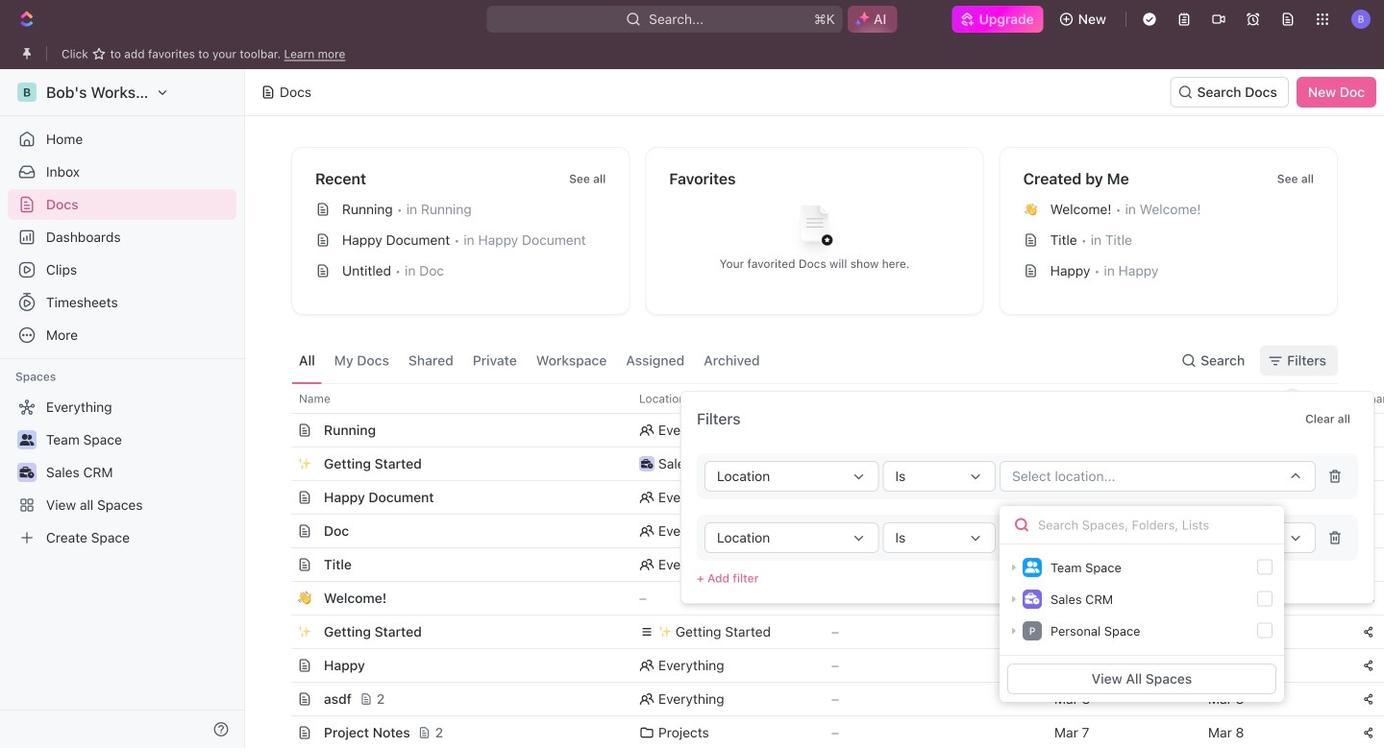Task type: vqa. For each thing, say whether or not it's contained in the screenshot.
DASHBOARDS link
no



Task type: describe. For each thing, give the bounding box(es) containing it.
10 row from the top
[[270, 683, 1384, 717]]

6 row from the top
[[270, 548, 1384, 583]]

user group image
[[1025, 562, 1040, 574]]

business time image
[[1025, 594, 1040, 605]]

8 row from the top
[[270, 615, 1384, 650]]

no favorited docs image
[[776, 191, 853, 268]]

tree inside sidebar navigation
[[8, 392, 236, 554]]

9 row from the top
[[270, 649, 1384, 683]]



Task type: locate. For each thing, give the bounding box(es) containing it.
4 row from the top
[[270, 481, 1384, 515]]

3 row from the top
[[270, 447, 1384, 482]]

row
[[270, 384, 1384, 414], [270, 413, 1384, 448], [270, 447, 1384, 482], [270, 481, 1384, 515], [270, 514, 1384, 549], [270, 548, 1384, 583], [270, 582, 1384, 616], [270, 615, 1384, 650], [270, 649, 1384, 683], [270, 683, 1384, 717], [270, 716, 1384, 749]]

cell
[[270, 414, 291, 447], [1197, 414, 1351, 447], [270, 448, 291, 481], [270, 482, 291, 514], [270, 515, 291, 548], [270, 549, 291, 582], [1197, 549, 1351, 582], [270, 583, 291, 615], [1197, 583, 1351, 615], [270, 616, 291, 649], [1197, 616, 1351, 649], [270, 650, 291, 683], [270, 683, 291, 716], [270, 717, 291, 749]]

table
[[270, 384, 1384, 749]]

column header
[[270, 384, 291, 414]]

sidebar navigation
[[0, 69, 245, 749]]

tree
[[8, 392, 236, 554]]

tab list
[[291, 338, 768, 384]]

5 row from the top
[[270, 514, 1384, 549]]

1 row from the top
[[270, 384, 1384, 414]]

business time image
[[641, 460, 653, 469]]

11 row from the top
[[270, 716, 1384, 749]]

Search Spaces, Folders, Lists text field
[[1000, 507, 1284, 545]]

2 row from the top
[[270, 413, 1384, 448]]

7 row from the top
[[270, 582, 1384, 616]]



